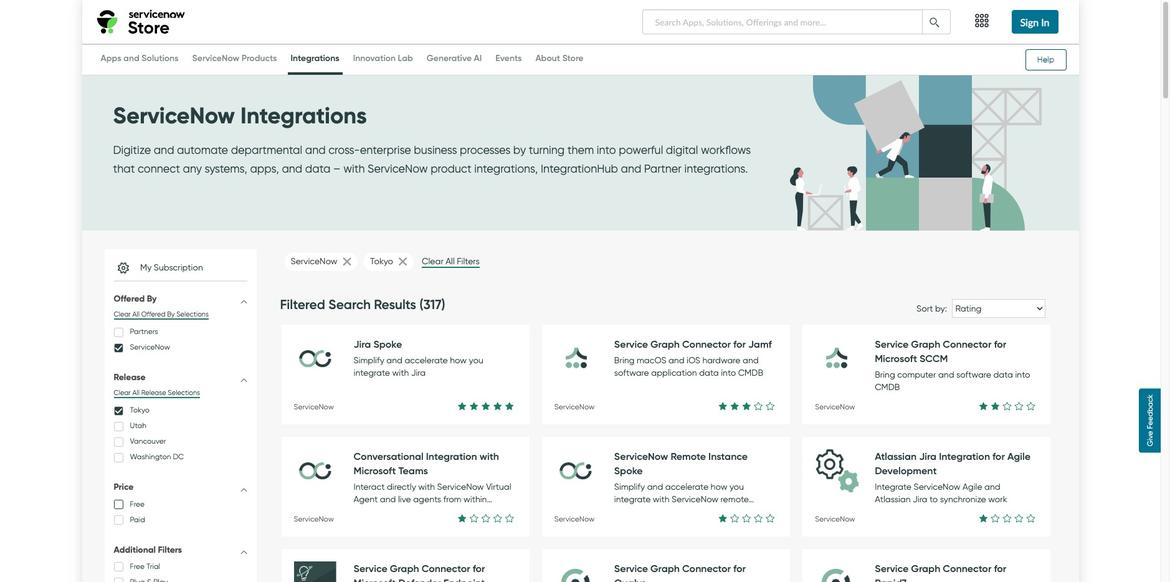 Task type: vqa. For each thing, say whether or not it's contained in the screenshot.
the adobe sign activities for pad use out-of-the box pad activities to collect signatures in playbook
no



Task type: locate. For each thing, give the bounding box(es) containing it.
conversational for conversational integration with microsoft teams interact directly with servicenow virtual agent and live agents from within…
[[354, 450, 424, 463]]

1 horizontal spatial rapid7
[[950, 562, 981, 575]]

2 vertical spatial clear
[[114, 389, 131, 397]]

how down jira spoke element
[[450, 355, 467, 366]]

data inside service graph connector for microsoft sccm bring computer and software data into cmdb
[[994, 369, 1014, 380]]

servicenow inside partners servicenow
[[130, 342, 170, 352]]

service graph connector for microsoft defender endpoint
[[294, 562, 516, 582], [354, 562, 485, 582]]

1 the from the left
[[487, 492, 500, 503]]

0 horizontal spatial integrate
[[354, 368, 390, 378]]

0 horizontal spatial simplify
[[354, 355, 385, 366]]

2 integration from the left
[[426, 450, 477, 463]]

the down enable
[[885, 492, 898, 503]]

tab list
[[94, 46, 590, 75], [104, 249, 257, 582]]

for inside service graph connector for rapid7
[[995, 562, 1007, 575]]

cross image
[[340, 256, 352, 267], [396, 256, 407, 267]]

and up work at the bottom
[[985, 482, 1001, 492]]

star image
[[470, 400, 479, 412], [505, 400, 514, 412], [719, 400, 728, 412], [731, 400, 739, 412], [980, 400, 988, 412], [458, 512, 467, 524], [980, 512, 988, 524]]

directly
[[387, 482, 416, 492], [430, 492, 459, 503]]

and up receive
[[402, 467, 418, 478]]

0 horizontal spatial data
[[305, 162, 331, 176]]

software down service graph connector for microsoft sccm element
[[957, 369, 992, 380]]

how inside servicenow remote instance spoke simplify and accelerate how you integrate with servicenow remote…
[[711, 482, 728, 492]]

work
[[989, 494, 1008, 505]]

2 vertical spatial all
[[133, 389, 140, 397]]

0 vertical spatial tab list
[[94, 46, 590, 75]]

lab
[[398, 52, 413, 64]]

on
[[459, 467, 469, 478]]

requests,
[[343, 480, 379, 490]]

with inside the digitize and automate departmental and cross-enterprise business processes​ by turning them into powerful digital workflows that connect any systems, apps, and data – with servicenow product integrations, integrationhub and partner integrations.
[[344, 162, 365, 176]]

2 free from the top
[[130, 562, 145, 571]]

applications.
[[918, 492, 969, 503]]

0 vertical spatial rapid7
[[950, 562, 981, 575]]

records inside atlassian jira integration for agile development integrate atlassian jira with servicenow agile development to enable bidirectional synchronization of records between the two applications.
[[815, 492, 845, 503]]

1 horizontal spatial endpoint
[[444, 577, 485, 582]]

data left –
[[305, 162, 331, 176]]

with right –
[[344, 162, 365, 176]]

servicenow inside the digitize and automate departmental and cross-enterprise business processes​ by turning them into powerful digital workflows that connect any systems, apps, and data – with servicenow product integrations, integrationhub and partner integrations.
[[368, 162, 428, 176]]

into inside service graph connector for microsoft sccm bring computer and software data into cmdb
[[1016, 369, 1031, 380]]

integration up up
[[426, 450, 477, 463]]

to left handle
[[622, 467, 630, 478]]

simplify and accelerate how you integrate with jira element
[[354, 355, 517, 380]]

chevron up image inside the price dropdown button
[[241, 486, 247, 493]]

about
[[536, 52, 560, 64]]

directly inside conversational integration with microsoft teams interact directly with servicenow virtual agent and live agents from within…
[[387, 482, 416, 492]]

to inside atlassian jira integration for agile development integrate servicenow agile and atlassian jira to synchronize work
[[930, 494, 938, 505]]

additional
[[114, 544, 156, 555]]

by up clear all offered by selections
[[147, 293, 157, 304]]

qualys
[[689, 562, 721, 575], [615, 577, 646, 582]]

1 vertical spatial by
[[167, 310, 175, 319]]

conversational up end
[[294, 450, 364, 463]]

0 vertical spatial offered
[[114, 293, 145, 304]]

1 vertical spatial defender
[[399, 577, 441, 582]]

0 horizontal spatial remote
[[611, 450, 646, 463]]

1 vertical spatial rapid7
[[875, 577, 907, 582]]

servicenow
[[192, 52, 240, 64], [113, 102, 235, 130], [368, 162, 428, 176], [291, 256, 340, 267], [130, 342, 170, 352], [294, 402, 334, 411], [555, 402, 595, 411], [815, 402, 856, 411], [555, 450, 609, 463], [615, 450, 668, 463], [928, 467, 975, 478], [294, 480, 341, 490], [585, 480, 632, 490], [437, 482, 484, 492], [914, 482, 961, 492], [672, 494, 719, 505], [294, 514, 334, 524], [555, 514, 595, 524], [815, 514, 856, 524]]

bring down service graph connector for jamf
[[615, 355, 635, 366]]

1 service graph connector for rapid7 from the left
[[815, 562, 981, 575]]

1 horizontal spatial data
[[700, 368, 719, 378]]

and inside jira spoke simplify and accelerate how you integrate with jira
[[387, 355, 403, 366]]

the
[[487, 492, 500, 503], [885, 492, 898, 503]]

enterprise
[[360, 144, 411, 157]]

records left between at the right of the page
[[815, 492, 845, 503]]

1 remote from the left
[[611, 450, 646, 463]]

offered by
[[114, 293, 157, 304]]

2 conversational from the left
[[354, 450, 424, 463]]

bring inside service graph connector for jamf bring macos and ios hardware and software application data into cmdb
[[615, 355, 635, 366]]

1 vertical spatial teams
[[399, 464, 428, 477]]

records
[[707, 467, 737, 478], [815, 492, 845, 503]]

app by company servicenow element for conversational integration with microsoft teams
[[294, 514, 334, 524]]

0 vertical spatial filters
[[457, 256, 480, 267]]

release up clear all release selections
[[114, 372, 146, 383]]

and right apps
[[123, 52, 139, 64]]

0 horizontal spatial by
[[147, 293, 157, 304]]

2 jamf from the left
[[749, 338, 772, 350]]

free
[[130, 499, 145, 508], [130, 562, 145, 571]]

and down jira spoke element
[[387, 355, 403, 366]]

1 horizontal spatial how
[[711, 482, 728, 492]]

messaging
[[361, 505, 404, 515]]

agile up synchronize
[[963, 482, 983, 492]]

remote up tables
[[671, 450, 706, 463]]

spoke
[[314, 338, 342, 350], [374, 338, 402, 350], [691, 450, 719, 463], [615, 464, 643, 477]]

1 vertical spatial release
[[141, 389, 166, 397]]

paid
[[130, 515, 145, 524]]

instance up tables
[[649, 450, 688, 463]]

by
[[147, 293, 157, 304], [167, 310, 175, 319]]

integration up create
[[366, 450, 417, 463]]

conversational inside conversational integration with microsoft teams enable end users to create and follow up on servicenow requests, receive notifications, and engage with virtual agent and live agents directly within the microsoft teams messaging app.
[[294, 450, 364, 463]]

software inside service graph connector for jamf bring macos and ios hardware and software application data into cmdb
[[615, 368, 649, 378]]

2 vertical spatial chevron up image
[[241, 548, 247, 555]]

microsoft inside service graph connector for microsoft defender endpoint element
[[354, 577, 396, 582]]

1 horizontal spatial accelerate
[[666, 482, 709, 492]]

with down jira spoke element
[[392, 368, 409, 378]]

in
[[1042, 16, 1050, 28]]

1 vertical spatial integrate
[[875, 482, 912, 492]]

2 cross image from the left
[[396, 256, 407, 267]]

connect
[[138, 162, 180, 176]]

remote inside servicenow remote instance spoke simplify and accelerate how you integrate with servicenow remote…
[[671, 450, 706, 463]]

servicenow inside conversational integration with microsoft teams enable end users to create and follow up on servicenow requests, receive notifications, and engage with virtual agent and live agents directly within the microsoft teams messaging app.
[[294, 480, 341, 490]]

agent down requests,
[[340, 492, 364, 503]]

connector
[[623, 338, 671, 350], [683, 338, 731, 350], [884, 338, 932, 350], [943, 338, 992, 350], [362, 562, 411, 575], [422, 562, 470, 575], [623, 562, 671, 575], [683, 562, 731, 575], [884, 562, 932, 575], [943, 562, 992, 575]]

interact
[[354, 482, 385, 492]]

results
[[374, 297, 416, 313]]

you up remote…
[[730, 482, 744, 492]]

selections up tokyo utah vancouver washington dc
[[168, 389, 200, 397]]

0 vertical spatial integrate
[[815, 467, 852, 478]]

1 vertical spatial records
[[815, 492, 845, 503]]

0 horizontal spatial records
[[707, 467, 737, 478]]

free up 'paid'
[[130, 499, 145, 508]]

partner
[[644, 162, 682, 176]]

1 horizontal spatial sccm
[[994, 338, 1023, 350]]

agents
[[400, 492, 428, 503], [413, 494, 441, 505]]

clear up (317)
[[422, 256, 444, 267]]

live down receive
[[385, 492, 398, 503]]

free for free paid
[[130, 499, 145, 508]]

offered up partners
[[141, 310, 165, 319]]

app by company servicenow element for servicenow remote instance spoke
[[555, 514, 595, 524]]

with inside servicenow remote instance spoke simplify and accelerate how you integrate with servicenow remote…
[[653, 494, 670, 505]]

offered down subscribe image
[[114, 293, 145, 304]]

0 horizontal spatial filters
[[158, 544, 182, 555]]

all
[[446, 256, 455, 267], [133, 310, 140, 319], [133, 389, 140, 397]]

and inside conversational integration with microsoft teams interact directly with servicenow virtual agent and live agents from within…
[[380, 494, 396, 505]]

agile up synchronization
[[977, 467, 997, 478]]

follow
[[421, 467, 444, 478]]

clear
[[422, 256, 444, 267], [114, 310, 131, 319], [114, 389, 131, 397]]

for inside atlassian jira integration for agile development integrate atlassian jira with servicenow agile development to enable bidirectional synchronization of records between the two applications.
[[933, 450, 946, 463]]

conversational inside conversational integration with microsoft teams interact directly with servicenow virtual agent and live agents from within…
[[354, 450, 424, 463]]

selections
[[176, 310, 209, 319], [168, 389, 200, 397]]

you down jira spoke element
[[469, 355, 484, 366]]

1 horizontal spatial integrate
[[615, 494, 651, 505]]

software down the macos
[[615, 368, 649, 378]]

virtual down end
[[313, 492, 338, 503]]

1 vertical spatial simplify
[[615, 482, 645, 492]]

release up utah
[[141, 389, 166, 397]]

agent down interact
[[354, 494, 378, 505]]

integrate inside atlassian jira integration for agile development integrate servicenow agile and atlassian jira to synchronize work
[[875, 482, 912, 492]]

integrations
[[291, 52, 340, 64], [241, 102, 367, 130]]

integrate up two
[[875, 482, 912, 492]]

directly down create
[[387, 482, 416, 492]]

data inside service graph connector for jamf bring macos and ios hardware and software application data into cmdb
[[700, 368, 719, 378]]

1 free from the top
[[130, 499, 145, 508]]

0 horizontal spatial development
[[815, 480, 869, 490]]

washington
[[130, 452, 171, 461]]

2 service graph connector for qualys from the left
[[615, 562, 746, 582]]

0 vertical spatial you
[[469, 355, 484, 366]]

1 horizontal spatial tokyo
[[370, 256, 396, 267]]

and up connect
[[154, 144, 174, 157]]

development for atlassian jira integration for agile development integrate servicenow agile and atlassian jira to synchronize work
[[875, 464, 937, 477]]

2 chevron up image from the top
[[241, 486, 247, 493]]

teams for conversational integration with microsoft teams enable end users to create and follow up on servicenow requests, receive notifications, and engage with virtual agent and live agents directly within the microsoft teams messaging app.
[[487, 450, 516, 463]]

2 horizontal spatial development
[[974, 450, 1036, 463]]

1 horizontal spatial integrate
[[875, 482, 912, 492]]

integrate servicenow agile and atlassian jira to synchronize work element
[[875, 481, 1039, 506]]

1 horizontal spatial you
[[730, 482, 744, 492]]

directly down notifications,
[[430, 492, 459, 503]]

0 horizontal spatial teams
[[333, 505, 358, 515]]

0 vertical spatial development
[[974, 450, 1036, 463]]

service graph connector for microsoft defender endpoint element
[[354, 562, 517, 582]]

0 horizontal spatial you
[[469, 355, 484, 366]]

remote for servicenow remote instance spoke provides actions to handle tables and records in a remote servicenow instance.
[[611, 450, 646, 463]]

them
[[568, 144, 594, 157]]

teams up engage
[[487, 450, 516, 463]]

3 chevron up image from the top
[[241, 548, 247, 555]]

to up interact
[[364, 467, 372, 478]]

app by company servicenow element for service graph connector for microsoft sccm
[[815, 402, 856, 411]]

live inside conversational integration with microsoft teams interact directly with servicenow virtual agent and live agents from within…
[[398, 494, 411, 505]]

1 vertical spatial tokyo
[[130, 405, 150, 415]]

simplify down handle
[[615, 482, 645, 492]]

integrate up between at the right of the page
[[815, 467, 852, 478]]

cross image up search
[[340, 256, 352, 267]]

conversational integration with microsoft teams element
[[354, 449, 517, 478]]

the inside conversational integration with microsoft teams enable end users to create and follow up on servicenow requests, receive notifications, and engage with virtual agent and live agents directly within the microsoft teams messaging app.
[[487, 492, 500, 503]]

integrate
[[815, 467, 852, 478], [875, 482, 912, 492]]

data down service graph connector for microsoft sccm element
[[994, 369, 1014, 380]]

service graph connector for qualys inside "element"
[[615, 562, 746, 582]]

cross image for servicenow
[[340, 256, 352, 267]]

help link
[[1020, 49, 1067, 70]]

chevron up image
[[241, 376, 247, 383], [241, 486, 247, 493], [241, 548, 247, 555]]

0 horizontal spatial qualys
[[615, 577, 646, 582]]

1 vertical spatial all
[[133, 310, 140, 319]]

instance for servicenow remote instance spoke provides actions to handle tables and records in a remote servicenow instance.
[[649, 450, 688, 463]]

0 vertical spatial teams
[[487, 450, 516, 463]]

1 vertical spatial qualys
[[615, 577, 646, 582]]

0 horizontal spatial software
[[615, 368, 649, 378]]

remote up handle
[[611, 450, 646, 463]]

0 vertical spatial by
[[147, 293, 157, 304]]

products
[[242, 52, 277, 64]]

0 vertical spatial defender
[[473, 562, 516, 575]]

1 horizontal spatial bring
[[875, 369, 896, 380]]

0 vertical spatial accelerate
[[405, 355, 448, 366]]

sign in menu item
[[1005, 0, 1067, 44]]

development up between at the right of the page
[[815, 480, 869, 490]]

live up app.
[[398, 494, 411, 505]]

0 vertical spatial integrate
[[354, 368, 390, 378]]

1 integration from the left
[[366, 450, 417, 463]]

release
[[114, 372, 146, 383], [141, 389, 166, 397]]

0 horizontal spatial cmdb
[[738, 368, 764, 378]]

agile up bidirectional
[[948, 450, 971, 463]]

about store
[[536, 52, 584, 64]]

servicenow inside atlassian jira integration for agile development integrate servicenow agile and atlassian jira to synchronize work
[[914, 482, 961, 492]]

spoke up instance.
[[615, 464, 643, 477]]

jamf
[[689, 338, 712, 350], [749, 338, 772, 350]]

to up between at the right of the page
[[871, 480, 880, 490]]

star empty image
[[754, 400, 763, 412], [766, 400, 775, 412], [1003, 400, 1012, 412], [1015, 400, 1024, 412], [494, 512, 502, 524], [505, 512, 514, 524], [731, 512, 739, 524], [743, 512, 751, 524], [1003, 512, 1012, 524], [1015, 512, 1024, 524], [1027, 512, 1036, 524]]

software
[[615, 368, 649, 378], [957, 369, 992, 380]]

0 vertical spatial release
[[114, 372, 146, 383]]

instance inside servicenow remote instance spoke provides actions to handle tables and records in a remote servicenow instance.
[[649, 450, 688, 463]]

sccm inside service graph connector for microsoft sccm bring computer and software data into cmdb
[[920, 352, 948, 365]]

tokyo up utah
[[130, 405, 150, 415]]

service graph connector for qualys element
[[615, 562, 778, 582]]

for inside service graph connector for jamf bring macos and ios hardware and software application data into cmdb
[[734, 338, 746, 350]]

agile up of
[[1008, 450, 1031, 463]]

0 horizontal spatial into
[[597, 144, 616, 157]]

about store link
[[533, 52, 587, 72]]

0 horizontal spatial how
[[450, 355, 467, 366]]

jamf for service graph connector for jamf bring macos and ios hardware and software application data into cmdb
[[749, 338, 772, 350]]

virtual up within…
[[486, 482, 512, 492]]

spoke down "results" at the bottom
[[374, 338, 402, 350]]

apps
[[101, 52, 121, 64]]

3 integration from the left
[[880, 450, 931, 463]]

1 horizontal spatial virtual
[[486, 482, 512, 492]]

sign in menu bar
[[954, 0, 1079, 44]]

0 horizontal spatial virtual
[[313, 492, 338, 503]]

end
[[324, 467, 339, 478]]

1 horizontal spatial remote
[[671, 450, 706, 463]]

0 vertical spatial all
[[446, 256, 455, 267]]

clear down offered by
[[114, 310, 131, 319]]

teams inside conversational integration with microsoft teams interact directly with servicenow virtual agent and live agents from within…
[[399, 464, 428, 477]]

1 vertical spatial how
[[711, 482, 728, 492]]

0 vertical spatial tokyo
[[370, 256, 396, 267]]

0 horizontal spatial cross image
[[340, 256, 352, 267]]

apps and solutions link
[[98, 52, 182, 72]]

0 vertical spatial sccm
[[994, 338, 1023, 350]]

in
[[739, 467, 746, 478]]

instance for servicenow remote instance spoke simplify and accelerate how you integrate with servicenow remote…
[[709, 450, 748, 463]]

1 horizontal spatial directly
[[430, 492, 459, 503]]

from
[[444, 494, 462, 505]]

and down powerful
[[621, 162, 642, 176]]

how up remote…
[[711, 482, 728, 492]]

the down engage
[[487, 492, 500, 503]]

1 horizontal spatial simplify
[[615, 482, 645, 492]]

1 horizontal spatial instance
[[709, 450, 748, 463]]

price
[[114, 481, 134, 493]]

accelerate
[[405, 355, 448, 366], [666, 482, 709, 492]]

1 horizontal spatial jamf
[[749, 338, 772, 350]]

subscription
[[154, 262, 203, 273]]

jamf inside service graph connector for jamf bring macos and ios hardware and software application data into cmdb
[[749, 338, 772, 350]]

bring computer and software data into cmdb element
[[875, 369, 1039, 394]]

1 vertical spatial free
[[130, 562, 145, 571]]

receive
[[381, 480, 409, 490]]

development up synchronization
[[974, 450, 1036, 463]]

automate
[[177, 144, 228, 157]]

bring left computer
[[875, 369, 896, 380]]

graph inside service graph connector for microsoft sccm bring computer and software data into cmdb
[[912, 338, 941, 350]]

0 horizontal spatial tokyo
[[130, 405, 150, 415]]

with up follow
[[420, 450, 439, 463]]

1 vertical spatial tab list
[[104, 249, 257, 582]]

0 vertical spatial chevron up image
[[241, 376, 247, 383]]

additional filters button
[[104, 539, 257, 561]]

records left in
[[707, 467, 737, 478]]

tokyo
[[370, 256, 396, 267], [130, 405, 150, 415]]

data down "hardware"
[[700, 368, 719, 378]]

with up engage
[[480, 450, 499, 463]]

star empty image
[[1027, 400, 1036, 412], [470, 512, 479, 524], [482, 512, 490, 524], [754, 512, 763, 524], [766, 512, 775, 524], [991, 512, 1000, 524]]

2 the from the left
[[885, 492, 898, 503]]

to inside servicenow remote instance spoke provides actions to handle tables and records in a remote servicenow instance.
[[622, 467, 630, 478]]

integrate
[[354, 368, 390, 378], [615, 494, 651, 505]]

0 vertical spatial records
[[707, 467, 737, 478]]

simplify down filtered search results (317)
[[354, 355, 385, 366]]

bring
[[615, 355, 635, 366], [875, 369, 896, 380]]

turning
[[529, 144, 565, 157]]

1 horizontal spatial into
[[721, 368, 736, 378]]

1 service graph connector for microsoft defender endpoint from the left
[[294, 562, 516, 582]]

and down handle
[[647, 482, 663, 492]]

remote inside servicenow remote instance spoke provides actions to handle tables and records in a remote servicenow instance.
[[611, 450, 646, 463]]

development
[[974, 450, 1036, 463], [875, 464, 937, 477], [815, 480, 869, 490]]

within
[[461, 492, 485, 503]]

1 vertical spatial clear
[[114, 310, 131, 319]]

1 vertical spatial bring
[[875, 369, 896, 380]]

free trial
[[128, 562, 160, 571]]

app by company servicenow element
[[294, 402, 334, 411], [555, 402, 595, 411], [815, 402, 856, 411], [294, 514, 334, 524], [555, 514, 595, 524], [815, 514, 856, 524]]

(317)
[[420, 297, 446, 313]]

tokyo up "results" at the bottom
[[370, 256, 396, 267]]

integration inside conversational integration with microsoft teams enable end users to create and follow up on servicenow requests, receive notifications, and engage with virtual agent and live agents directly within the microsoft teams messaging app.
[[366, 450, 417, 463]]

virtual
[[486, 482, 512, 492], [313, 492, 338, 503]]

1 vertical spatial development
[[875, 464, 937, 477]]

2 instance from the left
[[709, 450, 748, 463]]

1 vertical spatial you
[[730, 482, 744, 492]]

1 horizontal spatial live
[[398, 494, 411, 505]]

to down bidirectional
[[930, 494, 938, 505]]

1 horizontal spatial cmdb
[[875, 382, 900, 393]]

cmdb down "hardware"
[[738, 368, 764, 378]]

service graph connector for microsoft sccm
[[815, 338, 1023, 350]]

conversational up create
[[354, 450, 424, 463]]

data
[[305, 162, 331, 176], [700, 368, 719, 378], [994, 369, 1014, 380]]

1 vertical spatial cmdb
[[875, 382, 900, 393]]

app by company servicenow element for jira spoke
[[294, 402, 334, 411]]

atlassian jira integration for agile development element
[[875, 449, 1039, 478]]

integrations right products in the top left of the page
[[291, 52, 340, 64]]

1 horizontal spatial development
[[875, 464, 937, 477]]

generative
[[427, 52, 472, 64]]

0 horizontal spatial sccm
[[920, 352, 948, 365]]

1 horizontal spatial qualys
[[689, 562, 721, 575]]

0 horizontal spatial live
[[385, 492, 398, 503]]

offered
[[114, 293, 145, 304], [141, 310, 165, 319]]

development inside atlassian jira integration for agile development integrate servicenow agile and atlassian jira to synchronize work
[[875, 464, 937, 477]]

search
[[329, 297, 371, 313]]

with up bidirectional
[[909, 467, 926, 478]]

integrate for atlassian jira integration for agile development integrate servicenow agile and atlassian jira to synchronize work
[[875, 482, 912, 492]]

enable
[[882, 480, 910, 490]]

star image
[[458, 400, 467, 412], [482, 400, 490, 412], [494, 400, 502, 412], [743, 400, 751, 412], [991, 400, 1000, 412], [719, 512, 728, 524]]

2 horizontal spatial data
[[994, 369, 1014, 380]]

with down instance.
[[653, 494, 670, 505]]

and inside tab list
[[123, 52, 139, 64]]

1 service graph connector for qualys from the left
[[555, 562, 721, 575]]

service inside "element"
[[615, 562, 648, 575]]

instance up in
[[709, 450, 748, 463]]

and up messaging
[[380, 494, 396, 505]]

1 vertical spatial accelerate
[[666, 482, 709, 492]]

digital
[[666, 144, 698, 157]]

0 horizontal spatial the
[[487, 492, 500, 503]]

2 remote from the left
[[671, 450, 706, 463]]

agents inside conversational integration with microsoft teams enable end users to create and follow up on servicenow requests, receive notifications, and engage with virtual agent and live agents directly within the microsoft teams messaging app.
[[400, 492, 428, 503]]

0 vertical spatial qualys
[[689, 562, 721, 575]]

integrate inside atlassian jira integration for agile development integrate atlassian jira with servicenow agile development to enable bidirectional synchronization of records between the two applications.
[[815, 467, 852, 478]]

graph inside service graph connector for qualys
[[651, 562, 680, 575]]

rapid7
[[950, 562, 981, 575], [875, 577, 907, 582]]

cmdb
[[738, 368, 764, 378], [875, 382, 900, 393]]

spoke up simplify and accelerate how you integrate with servicenow remote instances element
[[691, 450, 719, 463]]

1 jamf from the left
[[689, 338, 712, 350]]

clear all filters link
[[422, 256, 480, 268]]

1 vertical spatial filters
[[158, 544, 182, 555]]

jira up between at the right of the page
[[860, 450, 877, 463]]

4 integration from the left
[[939, 450, 991, 463]]

1 conversational from the left
[[294, 450, 364, 463]]

digitize
[[113, 144, 151, 157]]

integrations.
[[685, 162, 748, 176]]

microsoft inside service graph connector for microsoft sccm bring computer and software data into cmdb
[[875, 352, 918, 365]]

teams down requests,
[[333, 505, 358, 515]]

accelerate down jira spoke element
[[405, 355, 448, 366]]

sccm
[[994, 338, 1023, 350], [920, 352, 948, 365]]

servicenow store home image
[[94, 6, 192, 37]]

1 chevron up image from the top
[[241, 376, 247, 383]]

selections down subscription
[[176, 310, 209, 319]]

1 cross image from the left
[[340, 256, 352, 267]]

1 horizontal spatial by
[[167, 310, 175, 319]]

teams up receive
[[399, 464, 428, 477]]

0 vertical spatial cmdb
[[738, 368, 764, 378]]

integration up integrate servicenow agile and atlassian jira to synchronize work element
[[939, 450, 991, 463]]

clear up utah
[[114, 389, 131, 397]]

integrations up departmental
[[241, 102, 367, 130]]

1 horizontal spatial cross image
[[396, 256, 407, 267]]

by up partners servicenow
[[167, 310, 175, 319]]

instance inside servicenow remote instance spoke simplify and accelerate how you integrate with servicenow remote…
[[709, 450, 748, 463]]

and down service graph connector for microsoft sccm element
[[939, 369, 955, 380]]

jira down jira spoke element
[[411, 368, 426, 378]]

1 instance from the left
[[649, 450, 688, 463]]

app by company servicenow element for service graph connector for jamf
[[555, 402, 595, 411]]

service
[[555, 338, 588, 350], [615, 338, 648, 350], [815, 338, 849, 350], [875, 338, 909, 350], [294, 562, 328, 575], [354, 562, 388, 575], [555, 562, 588, 575], [615, 562, 648, 575], [815, 562, 849, 575], [875, 562, 909, 575]]

filters inside dropdown button
[[158, 544, 182, 555]]

by:
[[936, 303, 948, 314]]

integration
[[366, 450, 417, 463], [426, 450, 477, 463], [880, 450, 931, 463], [939, 450, 991, 463]]

1 horizontal spatial defender
[[473, 562, 516, 575]]

0 horizontal spatial integrate
[[815, 467, 852, 478]]



Task type: describe. For each thing, give the bounding box(es) containing it.
clear all offered by selections link
[[114, 310, 209, 320]]

chevron up image for release
[[241, 376, 247, 383]]

handle
[[632, 467, 660, 478]]

integrate inside servicenow remote instance spoke simplify and accelerate how you integrate with servicenow remote…
[[615, 494, 651, 505]]

chevron up image
[[241, 297, 247, 305]]

jira down bidirectional
[[913, 494, 928, 505]]

simplify inside servicenow remote instance spoke simplify and accelerate how you integrate with servicenow remote…
[[615, 482, 645, 492]]

search image
[[930, 15, 940, 27]]

clear for release
[[114, 389, 131, 397]]

servicenow remote instance spoke element
[[615, 449, 778, 478]]

service graph connector for jamf
[[555, 338, 712, 350]]

simplify and accelerate how you integrate with servicenow remote instances element
[[615, 481, 778, 506]]

solutions
[[142, 52, 179, 64]]

live inside conversational integration with microsoft teams enable end users to create and follow up on servicenow requests, receive notifications, and engage with virtual agent and live agents directly within the microsoft teams messaging app.
[[385, 492, 398, 503]]

innovation lab
[[353, 52, 413, 64]]

spoke inside servicenow remote instance spoke simplify and accelerate how you integrate with servicenow remote…
[[615, 464, 643, 477]]

development for atlassian jira integration for agile development integrate atlassian jira with servicenow agile development to enable bidirectional synchronization of records between the two applications.
[[974, 450, 1036, 463]]

generative ai link
[[424, 52, 485, 72]]

by inside dropdown button
[[147, 293, 157, 304]]

all for release
[[133, 389, 140, 397]]

1 horizontal spatial filters
[[457, 256, 480, 267]]

filtered search results (317)
[[280, 297, 446, 313]]

conversational integration with microsoft teams enable end users to create and follow up on servicenow requests, receive notifications, and engage with virtual agent and live agents directly within the microsoft teams messaging app.
[[294, 450, 516, 515]]

innovation lab link
[[350, 52, 416, 72]]

chevron up image for price
[[241, 486, 247, 493]]

for inside service graph connector for microsoft sccm bring computer and software data into cmdb
[[995, 338, 1007, 350]]

actions
[[590, 467, 620, 478]]

accelerate inside servicenow remote instance spoke simplify and accelerate how you integrate with servicenow remote…
[[666, 482, 709, 492]]

jira up enable
[[892, 467, 907, 478]]

by
[[514, 144, 526, 157]]

users
[[341, 467, 362, 478]]

additional filters
[[114, 544, 182, 555]]

ai
[[474, 52, 482, 64]]

integrations link
[[288, 52, 343, 75]]

tab list containing offered by
[[104, 249, 257, 582]]

provides
[[555, 467, 588, 478]]

clear all release selections
[[114, 389, 200, 397]]

apps,
[[250, 162, 279, 176]]

simplify inside jira spoke simplify and accelerate how you integrate with jira
[[354, 355, 385, 366]]

ios
[[687, 355, 701, 366]]

sccm for service graph connector for microsoft sccm bring computer and software data into cmdb
[[920, 352, 948, 365]]

and up application
[[669, 355, 685, 366]]

all for offered by
[[133, 310, 140, 319]]

you inside jira spoke simplify and accelerate how you integrate with jira
[[469, 355, 484, 366]]

0 vertical spatial clear
[[422, 256, 444, 267]]

offered inside dropdown button
[[114, 293, 145, 304]]

agents inside conversational integration with microsoft teams interact directly with servicenow virtual agent and live agents from within…
[[413, 494, 441, 505]]

two
[[900, 492, 915, 503]]

create
[[374, 467, 400, 478]]

workflows
[[701, 144, 751, 157]]

into inside service graph connector for jamf bring macos and ios hardware and software application data into cmdb
[[721, 368, 736, 378]]

tab list containing apps and solutions
[[94, 46, 590, 75]]

help button
[[1026, 49, 1067, 70]]

connector inside service graph connector for microsoft sccm bring computer and software data into cmdb
[[943, 338, 992, 350]]

that
[[113, 162, 135, 176]]

bring inside service graph connector for microsoft sccm bring computer and software data into cmdb
[[875, 369, 896, 380]]

trial
[[147, 562, 160, 571]]

qualys inside "element"
[[615, 577, 646, 582]]

synchronization
[[964, 480, 1026, 490]]

and inside servicenow remote instance spoke provides actions to handle tables and records in a remote servicenow instance.
[[689, 467, 705, 478]]

integrate for atlassian jira integration for agile development integrate atlassian jira with servicenow agile development to enable bidirectional synchronization of records between the two applications.
[[815, 467, 852, 478]]

jira down filtered
[[294, 338, 311, 350]]

software inside service graph connector for microsoft sccm bring computer and software data into cmdb
[[957, 369, 992, 380]]

virtual inside conversational integration with microsoft teams interact directly with servicenow virtual agent and live agents from within…
[[486, 482, 512, 492]]

tokyo for tokyo
[[370, 256, 396, 267]]

events
[[496, 52, 522, 64]]

Search Apps search field
[[642, 9, 923, 34]]

1 vertical spatial integrations
[[241, 102, 367, 130]]

atlassian jira integration for agile development integrate servicenow agile and atlassian jira to synchronize work
[[875, 450, 1031, 505]]

agent inside conversational integration with microsoft teams interact directly with servicenow virtual agent and live agents from within…
[[354, 494, 378, 505]]

integrations,
[[475, 162, 538, 176]]

and inside atlassian jira integration for agile development integrate servicenow agile and atlassian jira to synchronize work
[[985, 482, 1001, 492]]

jira down filtered search results (317)
[[354, 338, 371, 350]]

sccm for service graph connector for microsoft sccm
[[994, 338, 1023, 350]]

any
[[183, 162, 202, 176]]

accelerate inside jira spoke simplify and accelerate how you integrate with jira
[[405, 355, 448, 366]]

and inside servicenow remote instance spoke simplify and accelerate how you integrate with servicenow remote…
[[647, 482, 663, 492]]

integrationhub
[[541, 162, 618, 176]]

integration inside atlassian jira integration for agile development integrate servicenow agile and atlassian jira to synchronize work
[[939, 450, 991, 463]]

servicenow remote instance spoke simplify and accelerate how you integrate with servicenow remote…
[[615, 450, 754, 505]]

virtual inside conversational integration with microsoft teams enable end users to create and follow up on servicenow requests, receive notifications, and engage with virtual agent and live agents directly within the microsoft teams messaging app.
[[313, 492, 338, 503]]

within…
[[464, 494, 492, 505]]

2 vertical spatial development
[[815, 480, 869, 490]]

spoke down search
[[314, 338, 342, 350]]

data inside the digitize and automate departmental and cross-enterprise business processes​ by turning them into powerful digital workflows that connect any systems, apps, and data – with servicenow product integrations, integrationhub and partner integrations.
[[305, 162, 331, 176]]

synchronize
[[941, 494, 987, 505]]

cmdb inside service graph connector for microsoft sccm bring computer and software data into cmdb
[[875, 382, 900, 393]]

powerful
[[619, 144, 663, 157]]

into inside the digitize and automate departmental and cross-enterprise business processes​ by turning them into powerful digital workflows that connect any systems, apps, and data – with servicenow product integrations, integrationhub and partner integrations.
[[597, 144, 616, 157]]

innovation
[[353, 52, 396, 64]]

1 endpoint from the left
[[294, 577, 335, 582]]

free paid
[[128, 499, 145, 524]]

filtered
[[280, 297, 325, 313]]

notifications,
[[412, 480, 463, 490]]

to inside atlassian jira integration for agile development integrate atlassian jira with servicenow agile development to enable bidirectional synchronization of records between the two applications.
[[871, 480, 880, 490]]

digitize and automate departmental and cross-enterprise business processes​ by turning them into powerful digital workflows that connect any systems, apps, and data – with servicenow product integrations, integrationhub and partner integrations.
[[113, 144, 751, 176]]

and right apps,
[[282, 162, 303, 176]]

bring macos and ios hardware and software application data into cmdb element
[[615, 355, 778, 380]]

app.
[[406, 505, 424, 515]]

spoke inside servicenow remote instance spoke provides actions to handle tables and records in a remote servicenow instance.
[[691, 450, 719, 463]]

sign in
[[1021, 16, 1050, 28]]

enable
[[294, 467, 321, 478]]

hardware
[[703, 355, 741, 366]]

release inside dropdown button
[[114, 372, 146, 383]]

up
[[446, 467, 456, 478]]

bidirectional
[[912, 480, 962, 490]]

the inside atlassian jira integration for agile development integrate atlassian jira with servicenow agile development to enable bidirectional synchronization of records between the two applications.
[[885, 492, 898, 503]]

service graph connector for microsoft sccm bring computer and software data into cmdb
[[875, 338, 1031, 393]]

tokyo for tokyo utah vancouver washington dc
[[130, 405, 150, 415]]

servicenow inside conversational integration with microsoft teams interact directly with servicenow virtual agent and live agents from within…
[[437, 482, 484, 492]]

agent inside conversational integration with microsoft teams enable end users to create and follow up on servicenow requests, receive notifications, and engage with virtual agent and live agents directly within the microsoft teams messaging app.
[[340, 492, 364, 503]]

my subscription
[[140, 262, 203, 273]]

0 vertical spatial selections
[[176, 310, 209, 319]]

between
[[847, 492, 883, 503]]

0 vertical spatial integrations
[[291, 52, 340, 64]]

2 service graph connector for rapid7 from the left
[[875, 562, 1007, 582]]

offered by button
[[104, 288, 257, 310]]

integration inside atlassian jira integration for agile development integrate atlassian jira with servicenow agile development to enable bidirectional synchronization of records between the two applications.
[[880, 450, 931, 463]]

vancouver
[[130, 436, 166, 446]]

partners
[[130, 327, 158, 336]]

remote for servicenow remote instance spoke simplify and accelerate how you integrate with servicenow remote…
[[671, 450, 706, 463]]

apps and solutions
[[101, 52, 179, 64]]

remote…
[[721, 494, 754, 505]]

application
[[652, 368, 697, 378]]

jira spoke simplify and accelerate how you integrate with jira
[[354, 338, 484, 378]]

sort
[[917, 303, 933, 314]]

servicenow inside atlassian jira integration for agile development integrate atlassian jira with servicenow agile development to enable bidirectional synchronization of records between the two applications.
[[928, 467, 975, 478]]

processes​
[[460, 144, 511, 157]]

servicenow products link
[[189, 52, 280, 72]]

app by company servicenow element for atlassian jira integration for agile development
[[815, 514, 856, 524]]

rapid7 inside service graph connector for rapid7
[[875, 577, 907, 582]]

clear for offered by
[[114, 310, 131, 319]]

and up within
[[465, 480, 481, 490]]

jamf for service graph connector for jamf
[[689, 338, 712, 350]]

directly inside conversational integration with microsoft teams enable end users to create and follow up on servicenow requests, receive notifications, and engage with virtual agent and live agents directly within the microsoft teams messaging app.
[[430, 492, 459, 503]]

clear all offered by selections
[[114, 310, 209, 319]]

1 vertical spatial selections
[[168, 389, 200, 397]]

servicenow remote instance spoke provides actions to handle tables and records in a remote servicenow instance.
[[555, 450, 754, 490]]

connector inside "element"
[[683, 562, 731, 575]]

sign
[[1021, 16, 1039, 28]]

connector inside service graph connector for jamf bring macos and ios hardware and software application data into cmdb
[[683, 338, 731, 350]]

price button
[[104, 476, 257, 498]]

2 service graph connector for microsoft defender endpoint from the left
[[354, 562, 485, 582]]

service graph connector for rapid7 element
[[875, 562, 1039, 582]]

and down interact
[[367, 492, 383, 503]]

conversational for conversational integration with microsoft teams enable end users to create and follow up on servicenow requests, receive notifications, and engage with virtual agent and live agents directly within the microsoft teams messaging app.
[[294, 450, 364, 463]]

macos
[[637, 355, 667, 366]]

for inside service graph connector for qualys
[[734, 562, 746, 575]]

service graph connector for microsoft sccm element
[[875, 337, 1039, 366]]

interact directly with servicenow virtual agent and live agents from within microsoft teams. element
[[354, 481, 517, 506]]

with down the enable
[[294, 492, 311, 503]]

teams for conversational integration with microsoft teams interact directly with servicenow virtual agent and live agents from within…
[[399, 464, 428, 477]]

you inside servicenow remote instance spoke simplify and accelerate how you integrate with servicenow remote…
[[730, 482, 744, 492]]

free for free trial
[[130, 562, 145, 571]]

for inside atlassian jira integration for agile development integrate servicenow agile and atlassian jira to synchronize work
[[993, 450, 1005, 463]]

2 endpoint from the left
[[444, 577, 485, 582]]

cross-
[[329, 144, 360, 157]]

conversational integration with microsoft teams interact directly with servicenow virtual agent and live agents from within…
[[354, 450, 512, 505]]

service inside service graph connector for jamf bring macos and ios hardware and software application data into cmdb
[[615, 338, 648, 350]]

cross image for tokyo
[[396, 256, 407, 267]]

and left cross-
[[305, 144, 326, 157]]

integrate inside jira spoke simplify and accelerate how you integrate with jira
[[354, 368, 390, 378]]

with down follow
[[418, 482, 435, 492]]

servicenow products
[[192, 52, 277, 64]]

tables
[[662, 467, 687, 478]]

engage
[[483, 480, 515, 490]]

systems,
[[205, 162, 247, 176]]

clear all release selections link
[[114, 389, 200, 399]]

1 vertical spatial offered
[[141, 310, 165, 319]]

0 horizontal spatial defender
[[399, 577, 441, 582]]

2 vertical spatial teams
[[333, 505, 358, 515]]

service graph connector for jamf element
[[615, 337, 778, 351]]

with inside atlassian jira integration for agile development integrate atlassian jira with servicenow agile development to enable bidirectional synchronization of records between the two applications.
[[909, 467, 926, 478]]

sign in button
[[1012, 10, 1059, 34]]

jira up bidirectional
[[920, 450, 937, 463]]

and right "hardware"
[[743, 355, 759, 366]]

instance.
[[634, 480, 670, 490]]

graph inside service graph connector for jamf bring macos and ios hardware and software application data into cmdb
[[651, 338, 680, 350]]

chevron up image for additional filters
[[241, 548, 247, 555]]

remote
[[555, 480, 583, 490]]

and inside service graph connector for microsoft sccm bring computer and software data into cmdb
[[939, 369, 955, 380]]

spoke inside jira spoke simplify and accelerate how you integrate with jira
[[374, 338, 402, 350]]

release button
[[104, 367, 257, 389]]

a
[[748, 467, 754, 478]]

graph inside service graph connector for rapid7
[[912, 562, 941, 575]]

store
[[563, 52, 584, 64]]

records inside servicenow remote instance spoke provides actions to handle tables and records in a remote servicenow instance.
[[707, 467, 737, 478]]

jira spoke element
[[354, 337, 517, 351]]

cmdb inside service graph connector for jamf bring macos and ios hardware and software application data into cmdb
[[738, 368, 764, 378]]

–
[[333, 162, 341, 176]]

service inside service graph connector for microsoft sccm bring computer and software data into cmdb
[[875, 338, 909, 350]]

integration inside conversational integration with microsoft teams interact directly with servicenow virtual agent and live agents from within…
[[426, 450, 477, 463]]

with inside jira spoke simplify and accelerate how you integrate with jira
[[392, 368, 409, 378]]

subscribe image
[[114, 259, 132, 277]]

to inside conversational integration with microsoft teams enable end users to create and follow up on servicenow requests, receive notifications, and engage with virtual agent and live agents directly within the microsoft teams messaging app.
[[364, 467, 372, 478]]

microsoft inside conversational integration with microsoft teams interact directly with servicenow virtual agent and live agents from within…
[[354, 464, 396, 477]]

how inside jira spoke simplify and accelerate how you integrate with jira
[[450, 355, 467, 366]]



